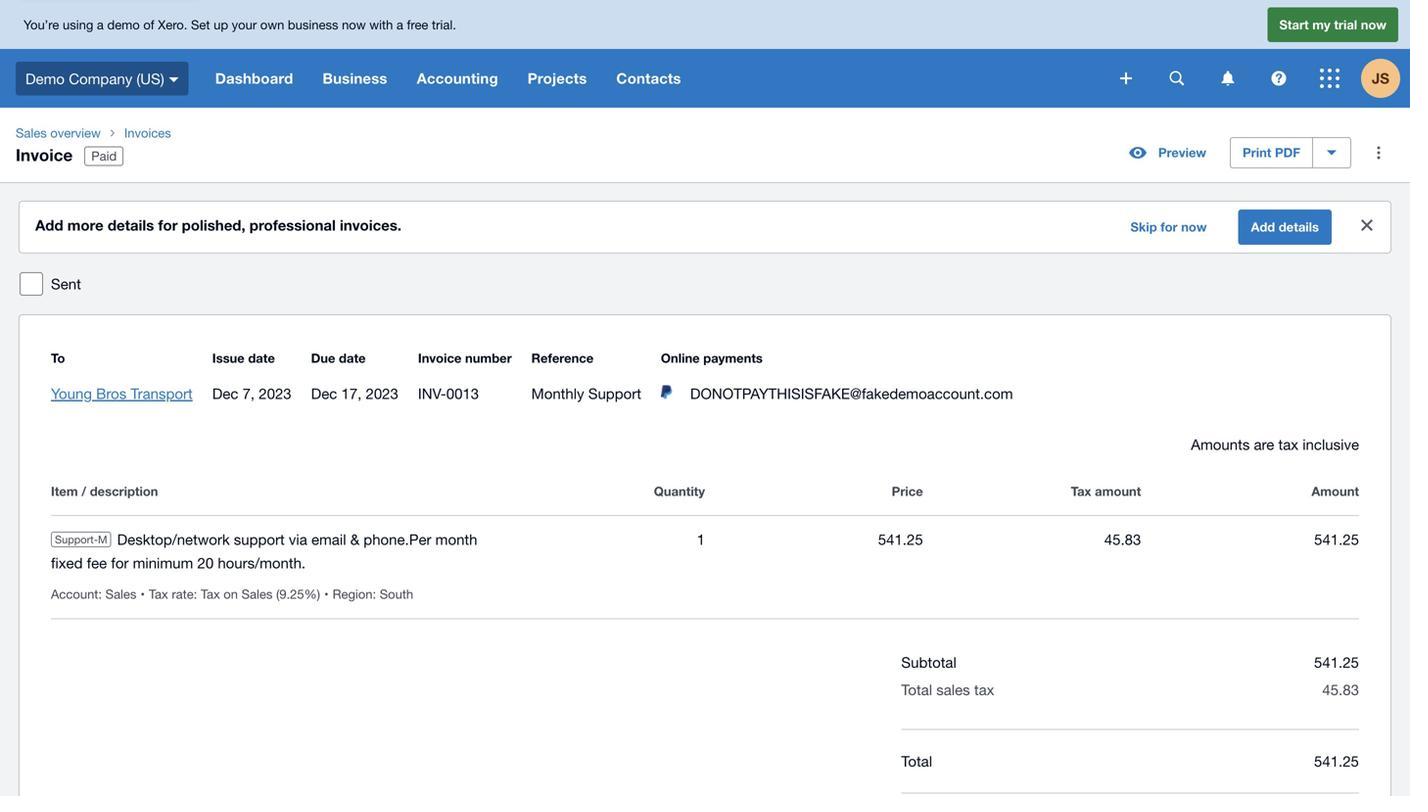 Task type: locate. For each thing, give the bounding box(es) containing it.
0 vertical spatial invoice
[[16, 145, 73, 165]]

0 vertical spatial tax
[[1279, 436, 1299, 453]]

3 : from the left
[[373, 587, 376, 602]]

print
[[1243, 145, 1272, 160]]

row up the 1
[[51, 480, 1360, 515]]

20
[[197, 555, 214, 572]]

0 horizontal spatial tax
[[149, 587, 168, 602]]

541.25 cell down the amount column header
[[1142, 528, 1360, 575]]

row down quantity
[[51, 516, 1360, 620]]

date
[[248, 351, 275, 366], [339, 351, 366, 366]]

sales left overview
[[16, 125, 47, 141]]

add for add details
[[1252, 219, 1276, 235]]

0 horizontal spatial tax
[[975, 681, 995, 699]]

1 date from the left
[[248, 351, 275, 366]]

to
[[51, 351, 65, 366]]

month
[[436, 531, 478, 548]]

total down subtotal
[[902, 681, 933, 699]]

2 cell from the left
[[149, 587, 333, 602]]

1 541.25 cell from the left
[[705, 528, 924, 575]]

1 : from the left
[[98, 587, 102, 602]]

due
[[311, 351, 336, 366]]

start my trial now
[[1280, 17, 1387, 32]]

sales inside sales overview link
[[16, 125, 47, 141]]

inv-0013
[[418, 385, 479, 402]]

demo
[[25, 70, 65, 87]]

2 horizontal spatial for
[[1161, 219, 1178, 235]]

polished,
[[182, 217, 246, 234]]

preview button
[[1118, 137, 1219, 169]]

0 horizontal spatial svg image
[[1121, 73, 1133, 84]]

business
[[288, 17, 338, 32]]

js button
[[1362, 49, 1411, 108]]

0 horizontal spatial a
[[97, 17, 104, 32]]

3 cell from the left
[[333, 587, 421, 602]]

0 vertical spatial row
[[51, 480, 1360, 515]]

add left more
[[35, 217, 63, 234]]

amount
[[1312, 484, 1360, 499]]

banner
[[0, 0, 1411, 108]]

add details
[[1252, 219, 1320, 235]]

tax for sales
[[975, 681, 995, 699]]

total for total sales tax
[[902, 681, 933, 699]]

1 horizontal spatial 2023
[[366, 385, 399, 402]]

1 horizontal spatial tax
[[1279, 436, 1299, 453]]

: down fee
[[98, 587, 102, 602]]

1 2023 from the left
[[259, 385, 292, 402]]

2023 right 7,
[[259, 385, 292, 402]]

add down print pdf button on the right top of the page
[[1252, 219, 1276, 235]]

: left on
[[194, 587, 197, 602]]

dec for dec 7, 2023
[[212, 385, 239, 402]]

541.25 cell
[[705, 528, 924, 575], [1142, 528, 1360, 575]]

1 horizontal spatial for
[[158, 217, 178, 234]]

1 cell from the left
[[51, 587, 149, 602]]

2023 for dec 7, 2023
[[259, 385, 292, 402]]

svg image up preview button
[[1121, 73, 1133, 84]]

tax for are
[[1279, 436, 1299, 453]]

add inside button
[[1252, 219, 1276, 235]]

skip for now
[[1131, 219, 1208, 235]]

date right issue
[[248, 351, 275, 366]]

2 total from the top
[[902, 753, 933, 770]]

1 vertical spatial row
[[51, 516, 1360, 620]]

1 horizontal spatial dec
[[311, 385, 337, 402]]

2 horizontal spatial :
[[373, 587, 376, 602]]

1 horizontal spatial 45.83
[[1323, 681, 1360, 699]]

for inside desktop/network support via email & phone.per month fixed fee for minimum 20 hours/month.
[[111, 555, 129, 572]]

row
[[51, 480, 1360, 515], [51, 516, 1360, 620]]

overview
[[50, 125, 101, 141]]

rate
[[172, 587, 194, 602]]

date right due
[[339, 351, 366, 366]]

skip for now button
[[1119, 212, 1219, 243]]

fee
[[87, 555, 107, 572]]

trial
[[1335, 17, 1358, 32]]

0 horizontal spatial :
[[98, 587, 102, 602]]

1 vertical spatial invoice
[[418, 351, 462, 366]]

using
[[63, 17, 93, 32]]

quantity column header
[[487, 480, 705, 504]]

tax
[[1279, 436, 1299, 453], [975, 681, 995, 699]]

tax inside column header
[[1071, 484, 1092, 499]]

tax for tax rate : tax on sales (9.25%)
[[149, 587, 168, 602]]

1 horizontal spatial invoice
[[418, 351, 462, 366]]

0 horizontal spatial 2023
[[259, 385, 292, 402]]

for left polished,
[[158, 217, 178, 234]]

desktop/network support via email & phone.per month fixed fee for minimum 20 hours/month.
[[51, 531, 478, 572]]

details
[[108, 217, 154, 234], [1279, 219, 1320, 235]]

more invoice options image
[[1360, 133, 1399, 172]]

young bros transport link
[[51, 385, 193, 402]]

dashboard link
[[201, 49, 308, 108]]

cell down the phone.per
[[333, 587, 421, 602]]

svg image up the 'preview'
[[1170, 71, 1185, 86]]

2023
[[259, 385, 292, 402], [366, 385, 399, 402]]

45.83 cell
[[924, 528, 1142, 575]]

1 vertical spatial tax
[[975, 681, 995, 699]]

2 horizontal spatial tax
[[1071, 484, 1092, 499]]

add details button
[[1239, 210, 1333, 245]]

quantity
[[654, 484, 705, 499]]

0 vertical spatial total
[[902, 681, 933, 699]]

1 horizontal spatial svg image
[[1170, 71, 1185, 86]]

1 horizontal spatial details
[[1279, 219, 1320, 235]]

add more details for polished, professional invoices.
[[35, 217, 402, 234]]

amounts are tax inclusive
[[1192, 436, 1360, 453]]

0 horizontal spatial date
[[248, 351, 275, 366]]

business
[[323, 70, 388, 87]]

row containing item / description
[[51, 480, 1360, 515]]

1 horizontal spatial a
[[397, 17, 404, 32]]

monthly support
[[532, 385, 642, 402]]

0 horizontal spatial details
[[108, 217, 154, 234]]

invoice number
[[418, 351, 512, 366]]

for right fee
[[111, 555, 129, 572]]

fixed
[[51, 555, 83, 572]]

541.25
[[879, 531, 924, 548], [1315, 531, 1360, 548], [1315, 654, 1360, 671], [1315, 753, 1360, 770]]

dec left 17,
[[311, 385, 337, 402]]

cell
[[51, 587, 149, 602], [149, 587, 333, 602], [333, 587, 421, 602]]

sales right on
[[242, 587, 273, 602]]

2 horizontal spatial svg image
[[1321, 69, 1340, 88]]

1 horizontal spatial 541.25 cell
[[1142, 528, 1360, 575]]

1 row from the top
[[51, 480, 1360, 515]]

1 dec from the left
[[212, 385, 239, 402]]

due date
[[311, 351, 366, 366]]

1 vertical spatial 45.83
[[1323, 681, 1360, 699]]

0 horizontal spatial add
[[35, 217, 63, 234]]

2 date from the left
[[339, 351, 366, 366]]

(us)
[[137, 70, 164, 87]]

svg image down start
[[1272, 71, 1287, 86]]

for
[[158, 217, 178, 234], [1161, 219, 1178, 235], [111, 555, 129, 572]]

0 horizontal spatial for
[[111, 555, 129, 572]]

svg image
[[1321, 69, 1340, 88], [1222, 71, 1235, 86], [169, 77, 179, 82]]

2 dec from the left
[[311, 385, 337, 402]]

2023 right 17,
[[366, 385, 399, 402]]

1 vertical spatial total
[[902, 753, 933, 770]]

2 horizontal spatial svg image
[[1272, 71, 1287, 86]]

total down total sales tax
[[902, 753, 933, 770]]

paid
[[91, 149, 117, 164]]

1 horizontal spatial date
[[339, 351, 366, 366]]

reference
[[532, 351, 594, 366]]

tax for tax amount
[[1071, 484, 1092, 499]]

a right using at the left top of page
[[97, 17, 104, 32]]

1 horizontal spatial add
[[1252, 219, 1276, 235]]

details right more
[[108, 217, 154, 234]]

now right skip
[[1182, 219, 1208, 235]]

2 : from the left
[[194, 587, 197, 602]]

dec left 7,
[[212, 385, 239, 402]]

you're
[[24, 17, 59, 32]]

invoice for invoice number
[[418, 351, 462, 366]]

svg image left the js
[[1321, 69, 1340, 88]]

cell containing tax rate
[[149, 587, 333, 602]]

1 total from the top
[[902, 681, 933, 699]]

tax left rate
[[149, 587, 168, 602]]

svg image up print pdf button on the right top of the page
[[1222, 71, 1235, 86]]

description
[[90, 484, 158, 499]]

add
[[35, 217, 63, 234], [1252, 219, 1276, 235]]

donotpaythisisfake@fakedemoaccount.com
[[691, 385, 1014, 402]]

cell down "hours/month."
[[149, 587, 333, 602]]

sales
[[16, 125, 47, 141], [105, 587, 137, 602], [242, 587, 273, 602]]

contacts button
[[602, 49, 696, 108]]

cell containing account
[[51, 587, 149, 602]]

accounting button
[[402, 49, 513, 108]]

: left south
[[373, 587, 376, 602]]

svg image right '(us)'
[[169, 77, 179, 82]]

details left close icon
[[1279, 219, 1320, 235]]

0 vertical spatial 45.83
[[1105, 531, 1142, 548]]

1 horizontal spatial now
[[1182, 219, 1208, 235]]

support
[[589, 385, 642, 402]]

cell down fee
[[51, 587, 149, 602]]

2 horizontal spatial sales
[[242, 587, 273, 602]]

now left with on the top left
[[342, 17, 366, 32]]

a left free
[[397, 17, 404, 32]]

tax
[[1071, 484, 1092, 499], [149, 587, 168, 602], [201, 587, 220, 602]]

invoice up the inv-
[[418, 351, 462, 366]]

541.25 cell down price column header
[[705, 528, 924, 575]]

7,
[[243, 385, 255, 402]]

sales down fee
[[105, 587, 137, 602]]

1 horizontal spatial :
[[194, 587, 197, 602]]

svg image
[[1170, 71, 1185, 86], [1272, 71, 1287, 86], [1121, 73, 1133, 84]]

tax right sales
[[975, 681, 995, 699]]

number
[[465, 351, 512, 366]]

0 horizontal spatial 541.25 cell
[[705, 528, 924, 575]]

for right skip
[[1161, 219, 1178, 235]]

via
[[289, 531, 307, 548]]

m
[[98, 533, 107, 546]]

table
[[51, 457, 1360, 620]]

0 horizontal spatial svg image
[[169, 77, 179, 82]]

&
[[350, 531, 360, 548]]

item / description column header
[[51, 480, 487, 504]]

demo
[[107, 17, 140, 32]]

inv-
[[418, 385, 447, 402]]

invoices.
[[340, 217, 402, 234]]

tax right are
[[1279, 436, 1299, 453]]

close image
[[1362, 219, 1374, 231]]

start
[[1280, 17, 1310, 32]]

tax left on
[[201, 587, 220, 602]]

account : sales
[[51, 587, 137, 602]]

tax amount column header
[[924, 480, 1142, 504]]

0 horizontal spatial 45.83
[[1105, 531, 1142, 548]]

now right trial
[[1362, 17, 1387, 32]]

1 cell
[[487, 528, 705, 575]]

0 horizontal spatial invoice
[[16, 145, 73, 165]]

tax left 'amount' at right
[[1071, 484, 1092, 499]]

2 2023 from the left
[[366, 385, 399, 402]]

on
[[224, 587, 238, 602]]

0 horizontal spatial sales
[[16, 125, 47, 141]]

now
[[342, 17, 366, 32], [1362, 17, 1387, 32], [1182, 219, 1208, 235]]

inclusive
[[1303, 436, 1360, 453]]

date for 7,
[[248, 351, 275, 366]]

with
[[370, 17, 393, 32]]

dec for dec 17, 2023
[[311, 385, 337, 402]]

0 horizontal spatial dec
[[212, 385, 239, 402]]

pdf
[[1276, 145, 1301, 160]]

online payments
[[661, 351, 763, 366]]

accounting
[[417, 70, 498, 87]]

invoice down sales overview link
[[16, 145, 73, 165]]

(9.25%)
[[276, 587, 320, 602]]

2 row from the top
[[51, 516, 1360, 620]]



Task type: vqa. For each thing, say whether or not it's contained in the screenshot.
navigation in the top of the page containing Dashboard
no



Task type: describe. For each thing, give the bounding box(es) containing it.
south
[[380, 587, 414, 602]]

monthly
[[532, 385, 585, 402]]

trial.
[[432, 17, 456, 32]]

invoice for invoice
[[16, 145, 73, 165]]

invoices link
[[116, 123, 179, 143]]

skip
[[1131, 219, 1158, 235]]

print pdf
[[1243, 145, 1301, 160]]

now inside button
[[1182, 219, 1208, 235]]

preview
[[1159, 145, 1207, 160]]

email
[[312, 531, 346, 548]]

xero.
[[158, 17, 187, 32]]

minimum
[[133, 555, 193, 572]]

up
[[214, 17, 228, 32]]

sales overview link
[[8, 123, 109, 143]]

dec 17, 2023
[[311, 385, 399, 402]]

banner containing dashboard
[[0, 0, 1411, 108]]

company
[[69, 70, 132, 87]]

price
[[892, 484, 924, 499]]

1 a from the left
[[97, 17, 104, 32]]

svg image inside demo company (us) popup button
[[169, 77, 179, 82]]

2 horizontal spatial now
[[1362, 17, 1387, 32]]

sales
[[937, 681, 971, 699]]

set
[[191, 17, 210, 32]]

close button
[[1348, 206, 1387, 245]]

js
[[1373, 70, 1390, 87]]

date for 17,
[[339, 351, 366, 366]]

1 horizontal spatial svg image
[[1222, 71, 1235, 86]]

demo company (us)
[[25, 70, 164, 87]]

total sales tax
[[902, 681, 995, 699]]

issue date
[[212, 351, 275, 366]]

payments
[[704, 351, 763, 366]]

tax rate : tax on sales (9.25%)
[[149, 587, 320, 602]]

2023 for dec 17, 2023
[[366, 385, 399, 402]]

row containing desktop/network support via email & phone.per month fixed fee for minimum 20 hours/month.
[[51, 516, 1360, 620]]

17,
[[341, 385, 362, 402]]

projects button
[[513, 49, 602, 108]]

own
[[260, 17, 284, 32]]

young
[[51, 385, 92, 402]]

0 horizontal spatial now
[[342, 17, 366, 32]]

region : south
[[333, 587, 414, 602]]

phone.per
[[364, 531, 432, 548]]

1
[[697, 531, 705, 548]]

desktop/network support via email & phone.per month fixed fee for minimum 20 hours/month. cell
[[51, 528, 487, 575]]

sales overview
[[16, 125, 101, 141]]

hours/month.
[[218, 555, 306, 572]]

cell containing region
[[333, 587, 421, 602]]

subtotal
[[902, 654, 957, 671]]

: for account
[[98, 587, 102, 602]]

/
[[82, 484, 86, 499]]

details inside button
[[1279, 219, 1320, 235]]

2 541.25 cell from the left
[[1142, 528, 1360, 575]]

account
[[51, 587, 98, 602]]

desktop/network
[[117, 531, 230, 548]]

bros
[[96, 385, 127, 402]]

dec 7, 2023
[[212, 385, 292, 402]]

sent
[[51, 275, 81, 292]]

demo company (us) button
[[0, 49, 201, 108]]

price column header
[[705, 480, 924, 504]]

table containing desktop/network support via email & phone.per month fixed fee for minimum 20 hours/month.
[[51, 457, 1360, 620]]

2 a from the left
[[397, 17, 404, 32]]

print pdf button
[[1231, 137, 1314, 169]]

1 horizontal spatial tax
[[201, 587, 220, 602]]

projects
[[528, 70, 587, 87]]

total for total
[[902, 753, 933, 770]]

item
[[51, 484, 78, 499]]

add for add more details for polished, professional invoices.
[[35, 217, 63, 234]]

1 horizontal spatial sales
[[105, 587, 137, 602]]

professional
[[250, 217, 336, 234]]

my
[[1313, 17, 1331, 32]]

45.83 inside 45.83 cell
[[1105, 531, 1142, 548]]

are
[[1255, 436, 1275, 453]]

your
[[232, 17, 257, 32]]

free
[[407, 17, 429, 32]]

amount column header
[[1142, 480, 1360, 504]]

invoices
[[124, 125, 171, 141]]

transport
[[131, 385, 193, 402]]

support
[[234, 531, 285, 548]]

more
[[67, 217, 104, 234]]

amounts
[[1192, 436, 1251, 453]]

of
[[143, 17, 154, 32]]

contacts
[[617, 70, 682, 87]]

support-m
[[55, 533, 107, 546]]

tax amount
[[1071, 484, 1142, 499]]

: for region
[[373, 587, 376, 602]]

for inside button
[[1161, 219, 1178, 235]]

young bros transport
[[51, 385, 193, 402]]

item / description
[[51, 484, 158, 499]]



